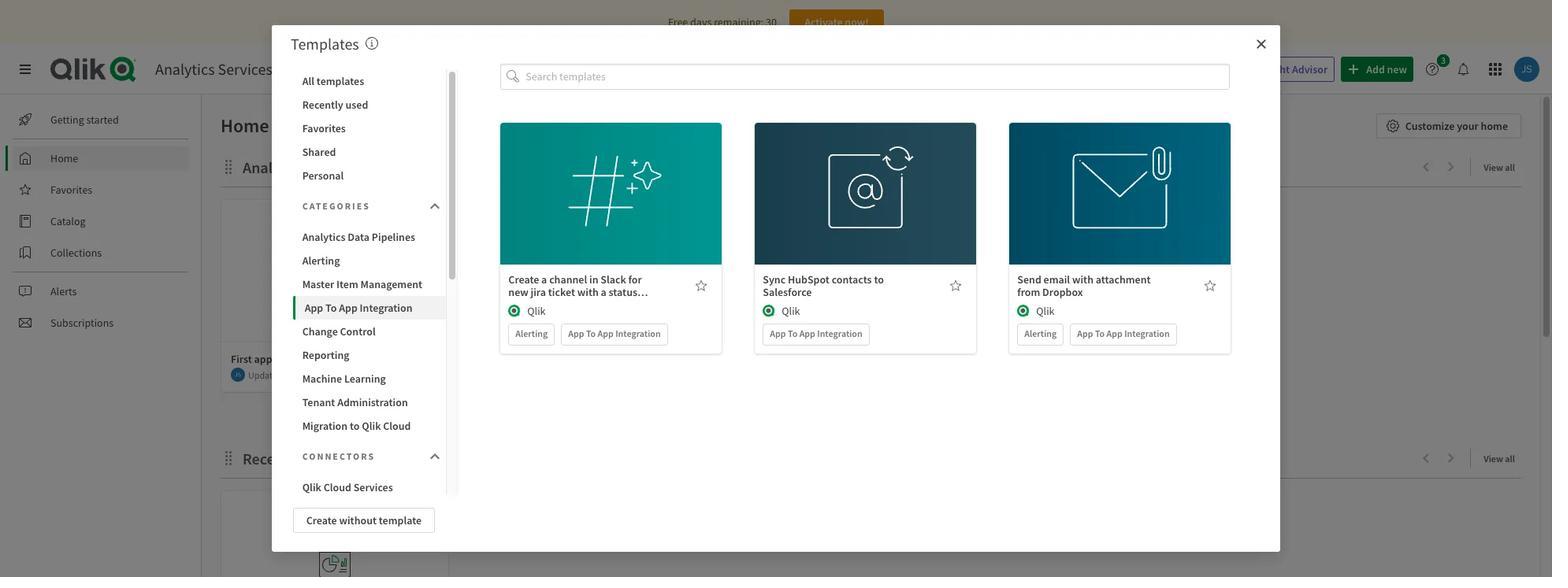 Task type: locate. For each thing, give the bounding box(es) containing it.
2 horizontal spatial use template button
[[1071, 164, 1170, 189]]

activate now! link
[[790, 9, 884, 35]]

a right in
[[601, 285, 607, 299]]

1 horizontal spatial alerting
[[516, 328, 548, 339]]

alerting
[[302, 254, 340, 268], [516, 328, 548, 339], [1025, 328, 1057, 339]]

1 use from the left
[[580, 169, 598, 183]]

2 horizontal spatial use
[[1089, 169, 1107, 183]]

recently inside home main content
[[243, 449, 301, 469]]

1 vertical spatial to
[[874, 272, 884, 287]]

home up move collection image
[[221, 113, 269, 138]]

2 vertical spatial to
[[350, 419, 360, 433]]

30
[[766, 15, 777, 29]]

1 vertical spatial view
[[1484, 453, 1504, 465]]

2 details from the left
[[850, 204, 882, 218]]

2 view from the top
[[1484, 453, 1504, 465]]

services left all
[[218, 59, 273, 79]]

0 horizontal spatial create
[[306, 514, 337, 528]]

1 vertical spatial recently used
[[243, 449, 337, 469]]

create left without
[[306, 514, 337, 528]]

ask insight advisor button
[[1212, 57, 1335, 82]]

0 horizontal spatial alerting
[[302, 254, 340, 268]]

app
[[305, 301, 323, 315], [339, 301, 358, 315], [568, 328, 584, 339], [598, 328, 614, 339], [770, 328, 786, 339], [800, 328, 816, 339], [1078, 328, 1093, 339], [1107, 328, 1123, 339]]

first
[[231, 352, 252, 366]]

1 vertical spatial services
[[354, 481, 393, 495]]

to
[[308, 158, 322, 177], [874, 272, 884, 287], [350, 419, 360, 433]]

2 use from the left
[[835, 169, 852, 183]]

2 horizontal spatial use template
[[1089, 169, 1152, 183]]

use
[[580, 169, 598, 183], [835, 169, 852, 183], [1089, 169, 1107, 183]]

qlik right qlik image
[[1037, 304, 1055, 318]]

all for analytics to explore
[[1506, 162, 1516, 173]]

2 view all link from the top
[[1484, 448, 1522, 468]]

use for with
[[1089, 169, 1107, 183]]

1 horizontal spatial qlik image
[[763, 305, 776, 317]]

0 horizontal spatial used
[[305, 449, 337, 469]]

create for create a channel in slack for new jira ticket with a status change
[[509, 272, 539, 287]]

1 vertical spatial all
[[1506, 453, 1516, 465]]

jacob simon element
[[231, 368, 245, 382]]

0 horizontal spatial details button
[[562, 198, 661, 224]]

ago
[[330, 369, 344, 381]]

analytics data pipelines button
[[293, 225, 446, 249]]

1 horizontal spatial recently
[[302, 98, 343, 112]]

0 vertical spatial view all
[[1484, 162, 1516, 173]]

analytics for analytics to explore
[[243, 158, 304, 177]]

view all
[[1484, 162, 1516, 173], [1484, 453, 1516, 465]]

3 details from the left
[[1104, 204, 1137, 218]]

alerting up master
[[302, 254, 340, 268]]

days
[[690, 15, 712, 29]]

use for contacts
[[835, 169, 852, 183]]

all
[[1506, 162, 1516, 173], [1506, 453, 1516, 465]]

create up change
[[509, 272, 539, 287]]

0 vertical spatial recently
[[302, 98, 343, 112]]

0 horizontal spatial cloud
[[324, 481, 351, 495]]

create without template
[[306, 514, 422, 528]]

to down 'send email with attachment from dropbox'
[[1095, 328, 1105, 339]]

change control button
[[293, 320, 446, 344]]

1 use template button from the left
[[562, 164, 661, 189]]

0 vertical spatial services
[[218, 59, 273, 79]]

1 qlik image from the left
[[509, 305, 521, 317]]

recently down all templates
[[302, 98, 343, 112]]

analytics services
[[155, 59, 273, 79]]

details up 'contacts'
[[850, 204, 882, 218]]

qlik down salesforce
[[782, 304, 800, 318]]

favorites up shared
[[302, 121, 346, 136]]

integration down status
[[616, 328, 661, 339]]

qlik image
[[509, 305, 521, 317], [763, 305, 776, 317]]

all templates
[[302, 74, 364, 88]]

analytics data pipelines
[[302, 230, 415, 244]]

create for create without template
[[306, 514, 337, 528]]

2 horizontal spatial details button
[[1071, 198, 1170, 224]]

with
[[1073, 272, 1094, 287], [577, 285, 599, 299]]

view all link for recently used
[[1484, 448, 1522, 468]]

1 vertical spatial create
[[306, 514, 337, 528]]

template for create a channel in slack for new jira ticket with a status change
[[600, 169, 643, 183]]

2 use template from the left
[[835, 169, 897, 183]]

1 vertical spatial view all
[[1484, 453, 1516, 465]]

status
[[609, 285, 638, 299]]

Search text field
[[952, 56, 1203, 82]]

email
[[1044, 272, 1070, 287]]

recently used down all templates
[[302, 98, 368, 112]]

3 use template button from the left
[[1071, 164, 1170, 189]]

cloud down administration
[[383, 419, 411, 433]]

10
[[284, 369, 294, 381]]

with right email
[[1073, 272, 1094, 287]]

jacob simon image
[[231, 368, 245, 382]]

move collection image
[[221, 159, 236, 175]]

2 details button from the left
[[817, 198, 915, 224]]

first app
[[231, 352, 272, 366]]

qlik
[[527, 304, 546, 318], [782, 304, 800, 318], [1037, 304, 1055, 318], [362, 419, 381, 433], [302, 481, 321, 495]]

qlik image down salesforce
[[763, 305, 776, 317]]

1 horizontal spatial cloud
[[383, 419, 411, 433]]

qlik for a
[[527, 304, 546, 318]]

1 vertical spatial used
[[305, 449, 337, 469]]

details button up 'contacts'
[[817, 198, 915, 224]]

categories
[[302, 200, 370, 212]]

attachment
[[1096, 272, 1151, 287]]

0 horizontal spatial recently
[[243, 449, 301, 469]]

1 horizontal spatial home
[[221, 113, 269, 138]]

recently right move collection icon
[[243, 449, 301, 469]]

customize your home
[[1406, 119, 1508, 133]]

favorites inside navigation pane element
[[50, 183, 92, 197]]

qlik image down new
[[509, 305, 521, 317]]

1 vertical spatial favorites
[[50, 183, 92, 197]]

view for recently used
[[1484, 453, 1504, 465]]

to inside button
[[350, 419, 360, 433]]

2 use template button from the left
[[817, 164, 915, 189]]

1 horizontal spatial with
[[1073, 272, 1094, 287]]

qlik for email
[[1037, 304, 1055, 318]]

to down the create a channel in slack for new jira ticket with a status change
[[586, 328, 596, 339]]

use template button for in
[[562, 164, 661, 189]]

favorites inside button
[[302, 121, 346, 136]]

advisor
[[1292, 62, 1328, 76]]

with inside 'send email with attachment from dropbox'
[[1073, 272, 1094, 287]]

recently used
[[302, 98, 368, 112], [243, 449, 337, 469]]

integration down management
[[360, 301, 413, 315]]

1 horizontal spatial add to favorites image
[[1204, 279, 1217, 292]]

1 vertical spatial analytics
[[243, 158, 304, 177]]

home down getting
[[50, 151, 78, 166]]

to
[[326, 301, 337, 315], [586, 328, 596, 339], [788, 328, 798, 339], [1095, 328, 1105, 339]]

services inside button
[[354, 481, 393, 495]]

to right 'contacts'
[[874, 272, 884, 287]]

favorites
[[302, 121, 346, 136], [50, 183, 92, 197]]

qlik inside migration to qlik cloud button
[[362, 419, 381, 433]]

1 vertical spatial recently
[[243, 449, 301, 469]]

1 all from the top
[[1506, 162, 1516, 173]]

qlik image for sync hubspot contacts to salesforce
[[763, 305, 776, 317]]

2 add to favorites image from the left
[[1204, 279, 1217, 292]]

1 horizontal spatial use
[[835, 169, 852, 183]]

2 horizontal spatial details
[[1104, 204, 1137, 218]]

use template button
[[562, 164, 661, 189], [817, 164, 915, 189], [1071, 164, 1170, 189]]

move collection image
[[221, 450, 236, 466]]

template inside button
[[379, 514, 422, 528]]

master
[[302, 277, 334, 292]]

personal button
[[293, 164, 446, 188]]

with right ticket
[[577, 285, 599, 299]]

0 vertical spatial recently used
[[302, 98, 368, 112]]

1 horizontal spatial details button
[[817, 198, 915, 224]]

1 vertical spatial view all link
[[1484, 448, 1522, 468]]

1 horizontal spatial used
[[346, 98, 368, 112]]

template
[[600, 169, 643, 183], [854, 169, 897, 183], [1109, 169, 1152, 183], [379, 514, 422, 528]]

updated
[[248, 369, 282, 381]]

3 use from the left
[[1089, 169, 1107, 183]]

1 view from the top
[[1484, 162, 1504, 173]]

a left ticket
[[542, 272, 547, 287]]

0 vertical spatial favorites
[[302, 121, 346, 136]]

templates
[[317, 74, 364, 88]]

to down tenant administration at bottom left
[[350, 419, 360, 433]]

used down migration
[[305, 449, 337, 469]]

analytics for analytics services
[[155, 59, 215, 79]]

0 horizontal spatial details
[[595, 204, 628, 218]]

your
[[1457, 119, 1479, 133]]

create inside the create a channel in slack for new jira ticket with a status change
[[509, 272, 539, 287]]

1 details button from the left
[[562, 198, 661, 224]]

1 horizontal spatial use template button
[[817, 164, 915, 189]]

add to favorites image
[[695, 279, 708, 292]]

details
[[595, 204, 628, 218], [850, 204, 882, 218], [1104, 204, 1137, 218]]

Search templates text field
[[526, 64, 1230, 90]]

with inside the create a channel in slack for new jira ticket with a status change
[[577, 285, 599, 299]]

2 all from the top
[[1506, 453, 1516, 465]]

alerting down qlik image
[[1025, 328, 1057, 339]]

details up 'attachment'
[[1104, 204, 1137, 218]]

add to favorites image for attachment
[[1204, 279, 1217, 292]]

administration
[[337, 396, 408, 410]]

0 horizontal spatial with
[[577, 285, 599, 299]]

view all link
[[1484, 157, 1522, 177], [1484, 448, 1522, 468]]

1 view all link from the top
[[1484, 157, 1522, 177]]

0 vertical spatial all
[[1506, 162, 1516, 173]]

1 horizontal spatial use template
[[835, 169, 897, 183]]

1 horizontal spatial create
[[509, 272, 539, 287]]

home
[[1481, 119, 1508, 133]]

app to app integration up control
[[305, 301, 413, 315]]

in
[[590, 272, 599, 287]]

home inside navigation pane element
[[50, 151, 78, 166]]

details button up slack
[[562, 198, 661, 224]]

use template button for to
[[817, 164, 915, 189]]

details button up 'attachment'
[[1071, 198, 1170, 224]]

reporting
[[302, 348, 350, 363]]

0 vertical spatial to
[[308, 158, 322, 177]]

0 vertical spatial view
[[1484, 162, 1504, 173]]

favorites link
[[13, 177, 189, 203]]

to inside home main content
[[308, 158, 322, 177]]

details up slack
[[595, 204, 628, 218]]

0 horizontal spatial qlik image
[[509, 305, 521, 317]]

view
[[1484, 162, 1504, 173], [1484, 453, 1504, 465]]

templates are pre-built automations that help you automate common business workflows. get started by selecting one of the pre-built templates or choose the blank canvas to build an automation from scratch. tooltip
[[365, 34, 378, 54]]

1 horizontal spatial services
[[354, 481, 393, 495]]

to up change control
[[326, 301, 337, 315]]

use for channel
[[580, 169, 598, 183]]

0 horizontal spatial add to favorites image
[[950, 279, 963, 292]]

data
[[348, 230, 370, 244]]

free
[[668, 15, 688, 29]]

cloud down connectors
[[324, 481, 351, 495]]

analytics for analytics data pipelines
[[302, 230, 346, 244]]

alerting for create a channel in slack for new jira ticket with a status change
[[516, 328, 548, 339]]

1 vertical spatial cloud
[[324, 481, 351, 495]]

used down all templates button
[[346, 98, 368, 112]]

add to favorites image
[[950, 279, 963, 292], [1204, 279, 1217, 292]]

integration down 'attachment'
[[1125, 328, 1170, 339]]

1 add to favorites image from the left
[[950, 279, 963, 292]]

1 details from the left
[[595, 204, 628, 218]]

0 horizontal spatial to
[[308, 158, 322, 177]]

home
[[221, 113, 269, 138], [50, 151, 78, 166]]

qlik down recently used 'link'
[[302, 481, 321, 495]]

app to app integration button
[[293, 296, 446, 320]]

qlik down 'jira'
[[527, 304, 546, 318]]

use template for in
[[580, 169, 643, 183]]

templates are pre-built automations that help you automate common business workflows. get started by selecting one of the pre-built templates or choose the blank canvas to build an automation from scratch. image
[[365, 37, 378, 50]]

used
[[346, 98, 368, 112], [305, 449, 337, 469]]

0 vertical spatial create
[[509, 272, 539, 287]]

jira
[[531, 285, 546, 299]]

item
[[337, 277, 358, 292]]

view all for recently used
[[1484, 453, 1516, 465]]

categories button
[[293, 191, 446, 222]]

analytics to explore link
[[243, 158, 382, 177]]

create inside button
[[306, 514, 337, 528]]

2 view all from the top
[[1484, 453, 1516, 465]]

alerting for send email with attachment from dropbox
[[1025, 328, 1057, 339]]

2 horizontal spatial alerting
[[1025, 328, 1057, 339]]

connectors
[[302, 451, 375, 463]]

1 use template from the left
[[580, 169, 643, 183]]

migration to qlik cloud button
[[293, 415, 446, 438]]

used inside home main content
[[305, 449, 337, 469]]

1 horizontal spatial to
[[350, 419, 360, 433]]

analytics inside button
[[302, 230, 346, 244]]

2 vertical spatial analytics
[[302, 230, 346, 244]]

1 vertical spatial home
[[50, 151, 78, 166]]

to for migration to qlik cloud
[[350, 419, 360, 433]]

0 horizontal spatial use
[[580, 169, 598, 183]]

app to app integration inside button
[[305, 301, 413, 315]]

0 horizontal spatial home
[[50, 151, 78, 166]]

0 horizontal spatial favorites
[[50, 183, 92, 197]]

1 view all from the top
[[1484, 162, 1516, 173]]

0 horizontal spatial services
[[218, 59, 273, 79]]

0 vertical spatial view all link
[[1484, 157, 1522, 177]]

analytics services element
[[155, 59, 273, 79]]

0 vertical spatial home
[[221, 113, 269, 138]]

2 qlik image from the left
[[763, 305, 776, 317]]

used inside button
[[346, 98, 368, 112]]

template for send email with attachment from dropbox
[[1109, 169, 1152, 183]]

0 horizontal spatial use template
[[580, 169, 643, 183]]

close image
[[1255, 38, 1268, 50]]

3 use template from the left
[[1089, 169, 1152, 183]]

services down connectors button
[[354, 481, 393, 495]]

create
[[509, 272, 539, 287], [306, 514, 337, 528]]

1 horizontal spatial favorites
[[302, 121, 346, 136]]

use template button for attachment
[[1071, 164, 1170, 189]]

to left explore
[[308, 158, 322, 177]]

0 vertical spatial analytics
[[155, 59, 215, 79]]

qlik for hubspot
[[782, 304, 800, 318]]

analytics inside home main content
[[243, 158, 304, 177]]

1 horizontal spatial details
[[850, 204, 882, 218]]

integration
[[360, 301, 413, 315], [616, 328, 661, 339], [817, 328, 863, 339], [1125, 328, 1170, 339]]

change control
[[302, 325, 376, 339]]

qlik down administration
[[362, 419, 381, 433]]

2 horizontal spatial to
[[874, 272, 884, 287]]

alerting down change
[[516, 328, 548, 339]]

favorites up catalog
[[50, 183, 92, 197]]

recently used down migration
[[243, 449, 337, 469]]

change
[[509, 298, 543, 312]]

0 horizontal spatial use template button
[[562, 164, 661, 189]]

sync
[[763, 272, 786, 287]]

qlik cloud services
[[302, 481, 393, 495]]

3 details button from the left
[[1071, 198, 1170, 224]]

machine learning
[[302, 372, 386, 386]]

0 vertical spatial used
[[346, 98, 368, 112]]



Task type: describe. For each thing, give the bounding box(es) containing it.
view all for analytics to explore
[[1484, 162, 1516, 173]]

app to app integration down sync hubspot contacts to salesforce
[[770, 328, 863, 339]]

subscriptions
[[50, 316, 114, 330]]

all templates button
[[293, 69, 446, 93]]

send
[[1018, 272, 1042, 287]]

now!
[[845, 15, 869, 29]]

updated 10 minutes ago
[[248, 369, 344, 381]]

recently inside button
[[302, 98, 343, 112]]

new
[[509, 285, 529, 299]]

slack
[[601, 272, 626, 287]]

master item management
[[302, 277, 423, 292]]

view for analytics to explore
[[1484, 162, 1504, 173]]

collections link
[[13, 240, 189, 266]]

getting
[[50, 113, 84, 127]]

master item management button
[[293, 273, 446, 296]]

machine learning button
[[293, 367, 446, 391]]

alerting inside button
[[302, 254, 340, 268]]

app
[[254, 352, 272, 366]]

integration down sync hubspot contacts to salesforce
[[817, 328, 863, 339]]

shared
[[302, 145, 336, 159]]

home inside main content
[[221, 113, 269, 138]]

send email with attachment from dropbox
[[1018, 272, 1151, 299]]

ask insight advisor
[[1238, 62, 1328, 76]]

ask
[[1238, 62, 1255, 76]]

integration inside button
[[360, 301, 413, 315]]

details for attachment
[[1104, 204, 1137, 218]]

started
[[86, 113, 119, 127]]

recently used button
[[293, 93, 446, 117]]

1 horizontal spatial a
[[601, 285, 607, 299]]

close sidebar menu image
[[19, 63, 32, 76]]

details for in
[[595, 204, 628, 218]]

to for analytics to explore
[[308, 158, 322, 177]]

subscriptions link
[[13, 311, 189, 336]]

all
[[302, 74, 315, 88]]

without
[[339, 514, 377, 528]]

sync hubspot contacts to salesforce
[[763, 272, 884, 299]]

all for recently used
[[1506, 453, 1516, 465]]

ticket
[[548, 285, 575, 299]]

explore
[[325, 158, 376, 177]]

control
[[340, 325, 376, 339]]

salesforce
[[763, 285, 812, 299]]

0 vertical spatial cloud
[[383, 419, 411, 433]]

tenant
[[302, 396, 335, 410]]

home main content
[[195, 95, 1553, 578]]

searchbar element
[[927, 56, 1203, 82]]

use template for to
[[835, 169, 897, 183]]

favorites button
[[293, 117, 446, 140]]

migration to qlik cloud
[[302, 419, 411, 433]]

remaining:
[[714, 15, 764, 29]]

customize your home button
[[1377, 113, 1522, 139]]

for
[[629, 272, 642, 287]]

create without template button
[[293, 508, 435, 534]]

personal element
[[322, 329, 348, 355]]

qlik inside qlik cloud services button
[[302, 481, 321, 495]]

add to favorites image for to
[[950, 279, 963, 292]]

personal
[[302, 169, 344, 183]]

getting started
[[50, 113, 119, 127]]

collections
[[50, 246, 102, 260]]

activate
[[805, 15, 843, 29]]

use template for attachment
[[1089, 169, 1152, 183]]

reporting button
[[293, 344, 446, 367]]

pipelines
[[372, 230, 415, 244]]

templates
[[291, 34, 359, 54]]

machine
[[302, 372, 342, 386]]

learning
[[344, 372, 386, 386]]

0 horizontal spatial a
[[542, 272, 547, 287]]

create a channel in slack for new jira ticket with a status change
[[509, 272, 642, 312]]

to inside button
[[326, 301, 337, 315]]

details button for to
[[817, 198, 915, 224]]

recently used link
[[243, 449, 343, 469]]

navigation pane element
[[0, 101, 201, 342]]

details button for attachment
[[1071, 198, 1170, 224]]

tenant administration
[[302, 396, 408, 410]]

recently used inside home main content
[[243, 449, 337, 469]]

alerts link
[[13, 279, 189, 304]]

insight
[[1257, 62, 1290, 76]]

from
[[1018, 285, 1041, 299]]

tenant administration button
[[293, 391, 446, 415]]

template for sync hubspot contacts to salesforce
[[854, 169, 897, 183]]

connectors button
[[293, 441, 446, 473]]

home link
[[13, 146, 189, 171]]

migration
[[302, 419, 348, 433]]

to down salesforce
[[788, 328, 798, 339]]

getting started link
[[13, 107, 189, 132]]

catalog link
[[13, 209, 189, 234]]

qlik image for create a channel in slack for new jira ticket with a status change
[[509, 305, 521, 317]]

app to app integration down status
[[568, 328, 661, 339]]

dropbox
[[1043, 285, 1083, 299]]

details button for in
[[562, 198, 661, 224]]

management
[[361, 277, 423, 292]]

contacts
[[832, 272, 872, 287]]

activate now!
[[805, 15, 869, 29]]

catalog
[[50, 214, 86, 229]]

shared button
[[293, 140, 446, 164]]

minutes
[[296, 369, 328, 381]]

view all link for analytics to explore
[[1484, 157, 1522, 177]]

recently used inside button
[[302, 98, 368, 112]]

change
[[302, 325, 338, 339]]

to inside sync hubspot contacts to salesforce
[[874, 272, 884, 287]]

qlik cloud services button
[[293, 476, 446, 500]]

details for to
[[850, 204, 882, 218]]

channel
[[549, 272, 587, 287]]

alerting button
[[293, 249, 446, 273]]

customize
[[1406, 119, 1455, 133]]

qlik image
[[1018, 305, 1030, 317]]

app to app integration down 'attachment'
[[1078, 328, 1170, 339]]

free days remaining: 30
[[668, 15, 777, 29]]



Task type: vqa. For each thing, say whether or not it's contained in the screenshot.
Move collection icon related to Recently updated
no



